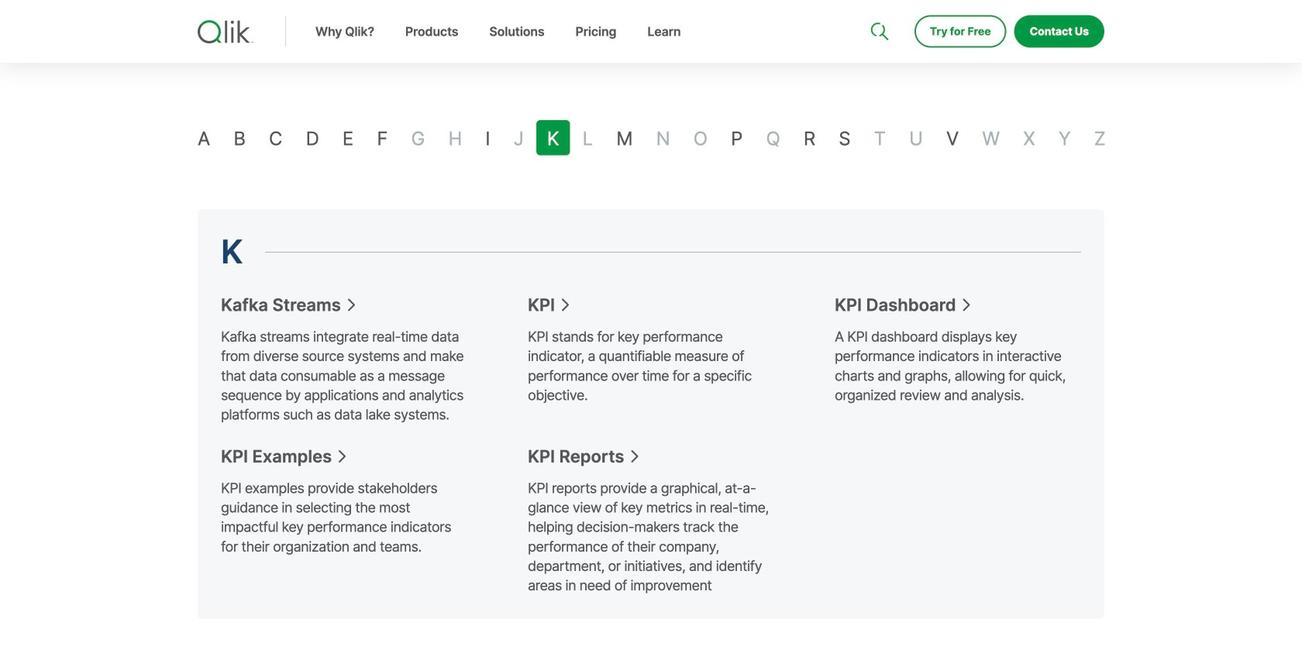 Task type: locate. For each thing, give the bounding box(es) containing it.
qlik image
[[198, 20, 254, 43]]



Task type: vqa. For each thing, say whether or not it's contained in the screenshot.
COMPANY image
no



Task type: describe. For each thing, give the bounding box(es) containing it.
support image
[[872, 0, 885, 12]]

login image
[[1055, 0, 1068, 12]]



